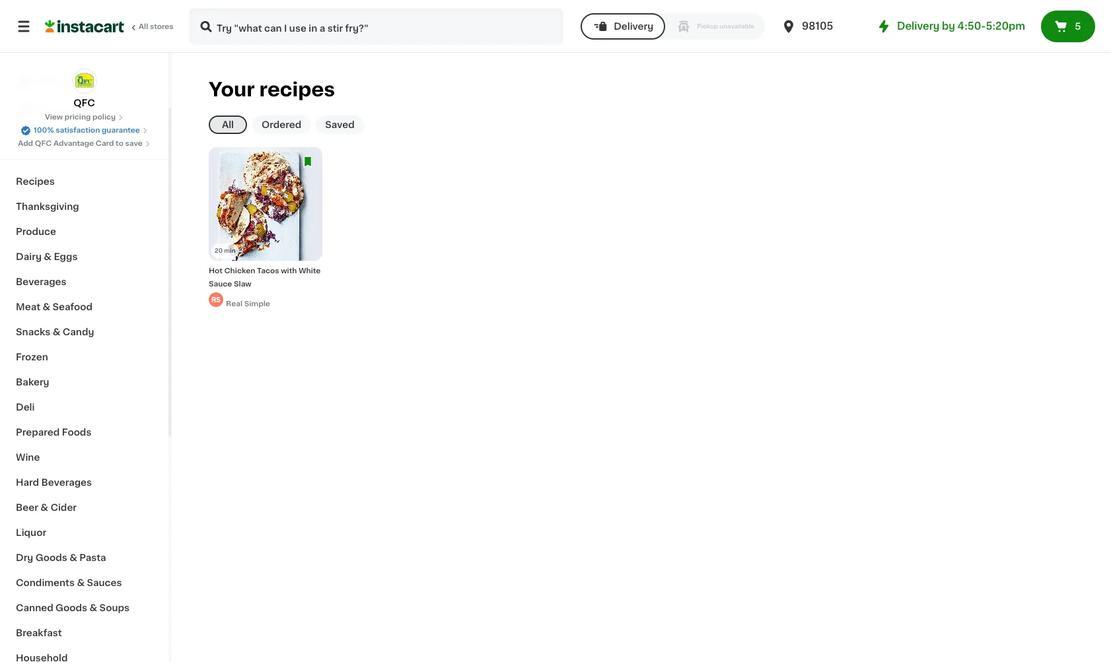 Task type: describe. For each thing, give the bounding box(es) containing it.
lists
[[37, 130, 60, 139]]

prepared
[[16, 428, 60, 437]]

real simple
[[226, 301, 270, 308]]

meat & seafood
[[16, 303, 92, 312]]

by
[[942, 21, 955, 31]]

delivery for delivery
[[614, 22, 653, 31]]

wine
[[16, 453, 40, 462]]

ordered
[[262, 120, 301, 130]]

foods
[[62, 428, 91, 437]]

& for condiments
[[77, 579, 85, 588]]

add
[[18, 140, 33, 147]]

dairy & eggs link
[[8, 244, 161, 269]]

20 min
[[215, 248, 235, 254]]

beer
[[16, 503, 38, 513]]

Search field
[[190, 9, 562, 44]]

goods for dry
[[35, 554, 67, 563]]

100% satisfaction guarantee
[[34, 127, 140, 134]]

prepared foods
[[16, 428, 91, 437]]

beverages link
[[8, 269, 161, 295]]

thanksgiving link
[[8, 194, 161, 219]]

qfc link
[[72, 69, 97, 110]]

sauce
[[209, 281, 232, 288]]

snacks
[[16, 328, 50, 337]]

buy it again link
[[8, 95, 161, 122]]

breakfast link
[[8, 621, 161, 646]]

frozen
[[16, 353, 48, 362]]

1 horizontal spatial qfc
[[73, 98, 95, 108]]

guarantee
[[102, 127, 140, 134]]

delivery for delivery by 4:50-5:20pm
[[897, 21, 940, 31]]

view
[[45, 114, 63, 121]]

delivery by 4:50-5:20pm link
[[876, 18, 1025, 34]]

hard beverages
[[16, 478, 92, 487]]

canned
[[16, 604, 53, 613]]

with
[[281, 268, 297, 275]]

5:20pm
[[986, 21, 1025, 31]]

98105 button
[[781, 8, 860, 45]]

beer & cider
[[16, 503, 77, 513]]

advantage
[[53, 140, 94, 147]]

produce
[[16, 227, 56, 236]]

thanksgiving
[[16, 202, 79, 211]]

0 vertical spatial beverages
[[16, 277, 66, 287]]

1 vertical spatial beverages
[[41, 478, 92, 487]]

saved
[[325, 120, 355, 130]]

98105
[[802, 21, 833, 31]]

dairy
[[16, 252, 42, 262]]

100% satisfaction guarantee button
[[21, 123, 148, 136]]

card
[[96, 140, 114, 147]]

condiments & sauces
[[16, 579, 122, 588]]

pricing
[[65, 114, 91, 121]]

real
[[226, 301, 242, 308]]

liquor
[[16, 528, 46, 538]]

beer & cider link
[[8, 495, 161, 520]]

save
[[125, 140, 143, 147]]

lists link
[[8, 122, 161, 148]]

again
[[67, 104, 93, 113]]

deli link
[[8, 395, 161, 420]]

delivery by 4:50-5:20pm
[[897, 21, 1025, 31]]

service type group
[[581, 13, 765, 40]]

add qfc advantage card to save link
[[18, 139, 150, 149]]

view pricing policy link
[[45, 112, 124, 123]]

to
[[116, 140, 123, 147]]

buy
[[37, 104, 56, 113]]

prepared foods link
[[8, 420, 161, 445]]

condiments & sauces link
[[8, 571, 161, 596]]

snacks & candy link
[[8, 320, 161, 345]]

breakfast
[[16, 629, 62, 638]]

dry goods & pasta link
[[8, 546, 161, 571]]



Task type: locate. For each thing, give the bounding box(es) containing it.
& left sauces
[[77, 579, 85, 588]]

goods down condiments & sauces
[[56, 604, 87, 613]]

meat
[[16, 303, 40, 312]]

&
[[44, 252, 52, 262], [43, 303, 50, 312], [53, 328, 60, 337], [41, 503, 48, 513], [69, 554, 77, 563], [77, 579, 85, 588], [90, 604, 97, 613]]

recipes
[[259, 80, 335, 99]]

bakery
[[16, 378, 49, 387]]

your recipes
[[209, 80, 335, 99]]

delivery inside button
[[614, 22, 653, 31]]

meat & seafood link
[[8, 295, 161, 320]]

tacos
[[257, 268, 279, 275]]

1 vertical spatial all
[[222, 120, 234, 130]]

candy
[[63, 328, 94, 337]]

https://www.instacart.com/assets/recipes/realsimple round 8dfe57b4fc5d8c3fe306dc037ee48884d9fafca5214dc9818180ea538b77d461.jpg image
[[209, 293, 223, 307]]

all for all
[[222, 120, 234, 130]]

cider
[[50, 503, 77, 513]]

all stores link
[[45, 8, 174, 45]]

view pricing policy
[[45, 114, 116, 121]]

min
[[224, 248, 235, 254]]

& right beer
[[41, 503, 48, 513]]

all left stores
[[139, 23, 148, 30]]

goods
[[35, 554, 67, 563], [56, 604, 87, 613]]

wine link
[[8, 445, 161, 470]]

beverages
[[16, 277, 66, 287], [41, 478, 92, 487]]

0 vertical spatial qfc
[[73, 98, 95, 108]]

recipes
[[16, 177, 55, 186]]

snacks & candy
[[16, 328, 94, 337]]

0 vertical spatial all
[[139, 23, 148, 30]]

slaw
[[234, 281, 251, 288]]

filters option group
[[209, 113, 364, 137]]

1 horizontal spatial delivery
[[897, 21, 940, 31]]

sauces
[[87, 579, 122, 588]]

delivery button
[[581, 13, 665, 40]]

hard beverages link
[[8, 470, 161, 495]]

pasta
[[79, 554, 106, 563]]

recipe card group
[[209, 148, 322, 310]]

& left eggs
[[44, 252, 52, 262]]

soups
[[99, 604, 129, 613]]

shop
[[37, 77, 62, 87]]

& for dairy
[[44, 252, 52, 262]]

your
[[209, 80, 255, 99]]

policy
[[93, 114, 116, 121]]

canned goods & soups
[[16, 604, 129, 613]]

all stores
[[139, 23, 174, 30]]

buy it again
[[37, 104, 93, 113]]

0 horizontal spatial delivery
[[614, 22, 653, 31]]

None search field
[[189, 8, 564, 45]]

& right meat
[[43, 303, 50, 312]]

0 horizontal spatial all
[[139, 23, 148, 30]]

add qfc advantage card to save
[[18, 140, 143, 147]]

qfc logo image
[[72, 69, 97, 94]]

qfc up view pricing policy link
[[73, 98, 95, 108]]

dairy & eggs
[[16, 252, 78, 262]]

1 vertical spatial goods
[[56, 604, 87, 613]]

produce link
[[8, 219, 161, 244]]

bakery link
[[8, 370, 161, 395]]

qfc down lists
[[35, 140, 52, 147]]

all
[[139, 23, 148, 30], [222, 120, 234, 130]]

& for beer
[[41, 503, 48, 513]]

shop link
[[8, 69, 161, 95]]

1 vertical spatial qfc
[[35, 140, 52, 147]]

dry goods & pasta
[[16, 554, 106, 563]]

hot chicken tacos with white sauce slaw
[[209, 268, 321, 288]]

hot
[[209, 268, 223, 275]]

condiments
[[16, 579, 75, 588]]

liquor link
[[8, 520, 161, 546]]

goods for canned
[[56, 604, 87, 613]]

& for meat
[[43, 303, 50, 312]]

dry
[[16, 554, 33, 563]]

4:50-
[[958, 21, 986, 31]]

beverages down dairy & eggs
[[16, 277, 66, 287]]

delivery
[[897, 21, 940, 31], [614, 22, 653, 31]]

it
[[58, 104, 64, 113]]

& left soups on the bottom
[[90, 604, 97, 613]]

beverages up cider
[[41, 478, 92, 487]]

0 vertical spatial goods
[[35, 554, 67, 563]]

satisfaction
[[56, 127, 100, 134]]

chicken
[[224, 268, 255, 275]]

stores
[[150, 23, 174, 30]]

deli
[[16, 403, 35, 412]]

instacart logo image
[[45, 18, 124, 34]]

delivery inside 'link'
[[897, 21, 940, 31]]

100%
[[34, 127, 54, 134]]

5
[[1075, 22, 1081, 31]]

1 horizontal spatial all
[[222, 120, 234, 130]]

canned goods & soups link
[[8, 596, 161, 621]]

seafood
[[53, 303, 92, 312]]

all down your in the left top of the page
[[222, 120, 234, 130]]

20
[[215, 248, 223, 254]]

white
[[299, 268, 321, 275]]

0 horizontal spatial qfc
[[35, 140, 52, 147]]

& left candy
[[53, 328, 60, 337]]

recipes link
[[8, 169, 161, 194]]

simple
[[244, 301, 270, 308]]

& left pasta
[[69, 554, 77, 563]]

goods up condiments
[[35, 554, 67, 563]]

all inside filters option group
[[222, 120, 234, 130]]

frozen link
[[8, 345, 161, 370]]

all for all stores
[[139, 23, 148, 30]]

& for snacks
[[53, 328, 60, 337]]

eggs
[[54, 252, 78, 262]]



Task type: vqa. For each thing, say whether or not it's contained in the screenshot.
leftmost oz
no



